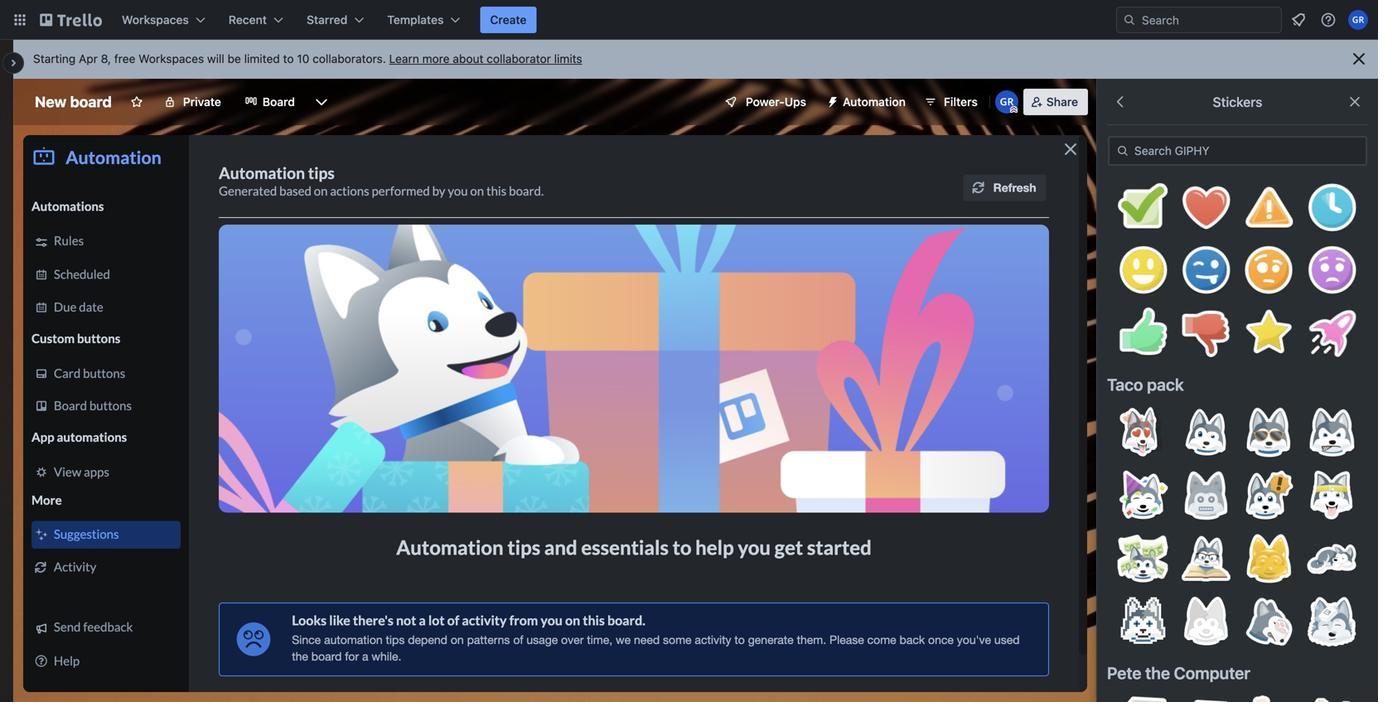 Task type: locate. For each thing, give the bounding box(es) containing it.
starred button
[[297, 7, 374, 33]]

automation
[[843, 95, 906, 109]]

power-ups
[[746, 95, 807, 109]]

sm image
[[820, 89, 843, 112]]

greg robinson (gregrobinson96) image right 'open information menu' image
[[1349, 10, 1369, 30]]

0 notifications image
[[1289, 10, 1309, 30]]

workspaces
[[122, 13, 189, 27], [139, 52, 204, 65]]

share button
[[1024, 89, 1088, 115]]

will
[[207, 52, 224, 65]]

greg robinson (gregrobinson96) image right filters
[[995, 90, 1019, 114]]

workspaces button
[[112, 7, 215, 33]]

power-ups button
[[713, 89, 817, 115]]

0 horizontal spatial greg robinson (gregrobinson96) image
[[995, 90, 1019, 114]]

free
[[114, 52, 135, 65]]

greg robinson (gregrobinson96) image
[[1349, 10, 1369, 30], [995, 90, 1019, 114]]

share
[[1047, 95, 1079, 109]]

Search field
[[1137, 7, 1282, 32]]

learn more about collaborator limits link
[[389, 52, 583, 65]]

apr
[[79, 52, 98, 65]]

templates
[[387, 13, 444, 27]]

workspaces down "workspaces" "popup button"
[[139, 52, 204, 65]]

create
[[490, 13, 527, 27]]

create button
[[480, 7, 537, 33]]

board
[[70, 93, 112, 111]]

0 vertical spatial workspaces
[[122, 13, 189, 27]]

be
[[228, 52, 241, 65]]

1 horizontal spatial greg robinson (gregrobinson96) image
[[1349, 10, 1369, 30]]

private
[[183, 95, 221, 109]]

workspaces up free
[[122, 13, 189, 27]]

star or unstar board image
[[130, 95, 143, 109]]

starting
[[33, 52, 76, 65]]

8,
[[101, 52, 111, 65]]

taco
[[1108, 375, 1144, 394]]

new
[[35, 93, 67, 111]]

customize views image
[[313, 94, 330, 110]]

search image
[[1123, 13, 1137, 27]]

pete
[[1108, 663, 1142, 683]]



Task type: describe. For each thing, give the bounding box(es) containing it.
about
[[453, 52, 484, 65]]

0 vertical spatial greg robinson (gregrobinson96) image
[[1349, 10, 1369, 30]]

collaborator
[[487, 52, 551, 65]]

1 vertical spatial greg robinson (gregrobinson96) image
[[995, 90, 1019, 114]]

new board
[[35, 93, 112, 111]]

templates button
[[377, 7, 470, 33]]

collaborators.
[[313, 52, 386, 65]]

1 vertical spatial workspaces
[[139, 52, 204, 65]]

limited
[[244, 52, 280, 65]]

10
[[297, 52, 310, 65]]

this member is an admin of this board. image
[[1010, 106, 1018, 114]]

board link
[[235, 89, 305, 115]]

starting apr 8, free workspaces will be limited to 10 collaborators. learn more about collaborator limits
[[33, 52, 583, 65]]

computer
[[1174, 663, 1251, 683]]

board
[[263, 95, 295, 109]]

limits
[[554, 52, 583, 65]]

power-
[[746, 95, 785, 109]]

primary element
[[0, 0, 1379, 40]]

starred
[[307, 13, 348, 27]]

recent button
[[219, 7, 293, 33]]

private button
[[153, 89, 231, 115]]

more
[[422, 52, 450, 65]]

back to home image
[[40, 7, 102, 33]]

to
[[283, 52, 294, 65]]

the
[[1146, 663, 1171, 683]]

Search GIPHY text field
[[1108, 136, 1368, 166]]

pack
[[1147, 375, 1184, 394]]

sm image
[[1115, 143, 1132, 159]]

filters
[[944, 95, 978, 109]]

recent
[[229, 13, 267, 27]]

filters button
[[919, 89, 983, 115]]

pete the computer
[[1108, 663, 1251, 683]]

stickers
[[1213, 94, 1263, 110]]

learn
[[389, 52, 419, 65]]

taco pack
[[1108, 375, 1184, 394]]

Board name text field
[[27, 89, 120, 115]]

ups
[[785, 95, 807, 109]]

open information menu image
[[1321, 12, 1337, 28]]

workspaces inside "popup button"
[[122, 13, 189, 27]]

automation button
[[820, 89, 916, 115]]



Task type: vqa. For each thing, say whether or not it's contained in the screenshot.
Ruby Anderson (Rubyanderson7) icon
no



